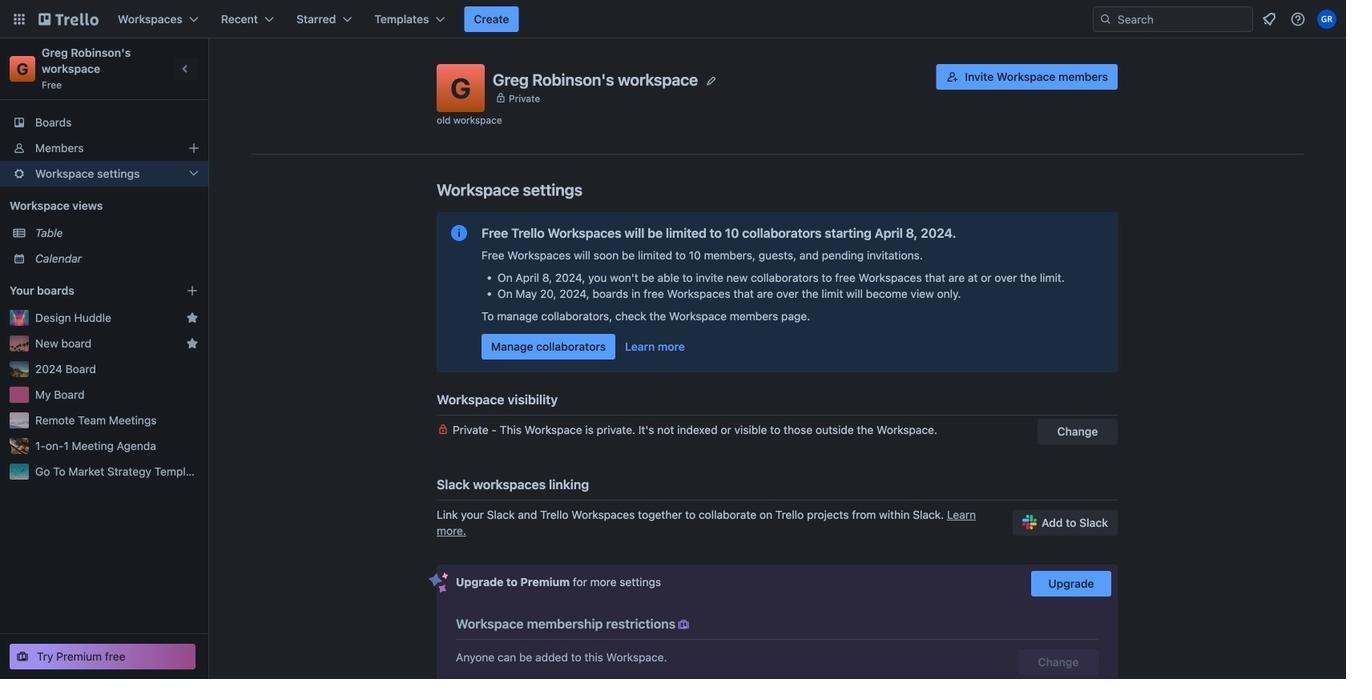 Task type: locate. For each thing, give the bounding box(es) containing it.
workspace navigation collapse icon image
[[175, 58, 197, 80]]

primary element
[[0, 0, 1346, 38]]

starred icon image
[[186, 312, 199, 324], [186, 337, 199, 350]]

0 vertical spatial starred icon image
[[186, 312, 199, 324]]

greg robinson (gregrobinson96) image
[[1317, 10, 1336, 29]]

sm image
[[676, 617, 692, 633]]

add board image
[[186, 284, 199, 297]]

1 vertical spatial starred icon image
[[186, 337, 199, 350]]

2 starred icon image from the top
[[186, 337, 199, 350]]



Task type: describe. For each thing, give the bounding box(es) containing it.
search image
[[1099, 13, 1112, 26]]

1 starred icon image from the top
[[186, 312, 199, 324]]

Search field
[[1093, 6, 1253, 32]]

your boards with 7 items element
[[10, 281, 162, 300]]

back to home image
[[38, 6, 99, 32]]

0 notifications image
[[1260, 10, 1279, 29]]

open information menu image
[[1290, 11, 1306, 27]]

sparkle image
[[429, 573, 449, 594]]



Task type: vqa. For each thing, say whether or not it's contained in the screenshot.
sm "icon"
yes



